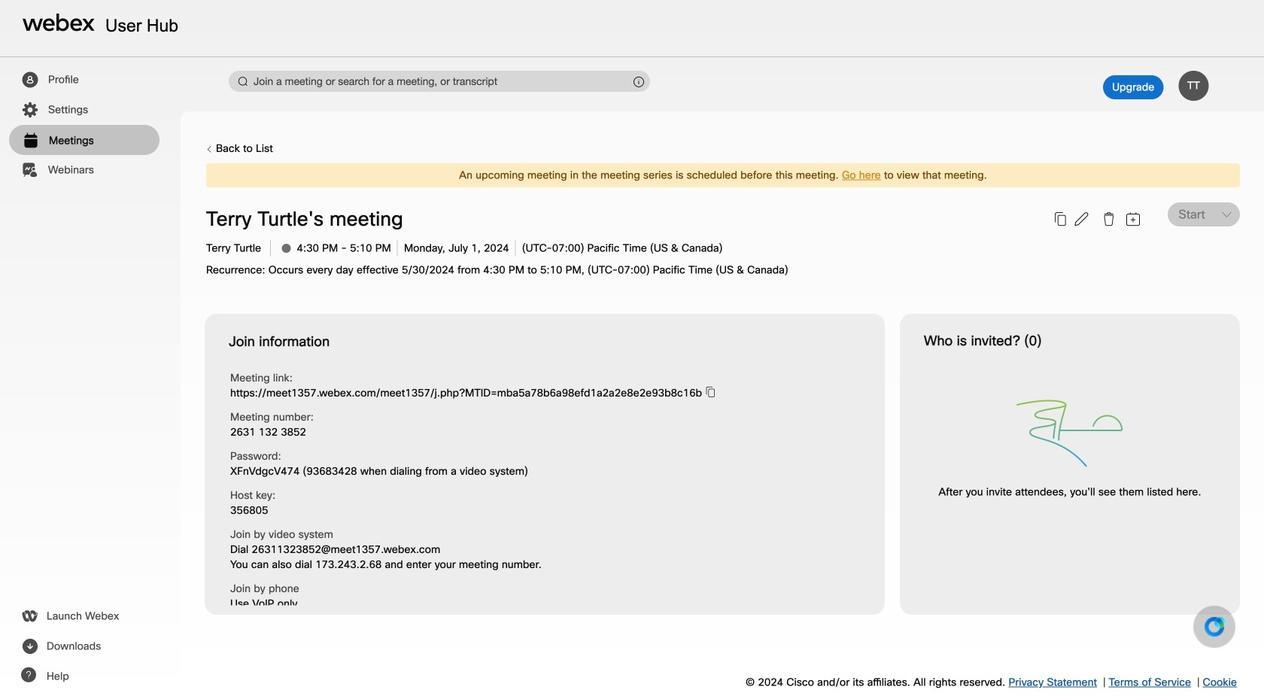 Task type: vqa. For each thing, say whether or not it's contained in the screenshot.
'tab list'
no



Task type: locate. For each thing, give the bounding box(es) containing it.
copy meeting information image
[[1050, 209, 1071, 230]]

cisco webex image
[[23, 14, 95, 32]]

Join a meeting or search for a meeting, or transcript text field
[[229, 71, 650, 92]]

more ways to join region
[[230, 527, 817, 612]]

copy meeting link image
[[706, 387, 716, 398]]

mds settings_filled image
[[20, 101, 39, 119]]

mds people circle_filled image
[[20, 71, 39, 89]]

assistant icon image
[[1189, 601, 1242, 654]]

not started image
[[282, 244, 291, 253]]

cancel meeting image
[[1099, 209, 1120, 230]]

edit meeting image
[[1071, 209, 1093, 230]]

add meeting to the calendar image
[[1123, 209, 1144, 230]]



Task type: describe. For each thing, give the bounding box(es) containing it.
mds content download_filled image
[[20, 638, 39, 656]]

ng left image
[[206, 146, 212, 152]]

mds webinar_filled image
[[20, 161, 39, 179]]

start a meeting options image
[[1223, 210, 1232, 219]]

mds webex helix filled image
[[20, 607, 39, 626]]

ng help active image
[[20, 668, 36, 683]]

mds meetings_filled image
[[21, 132, 40, 150]]



